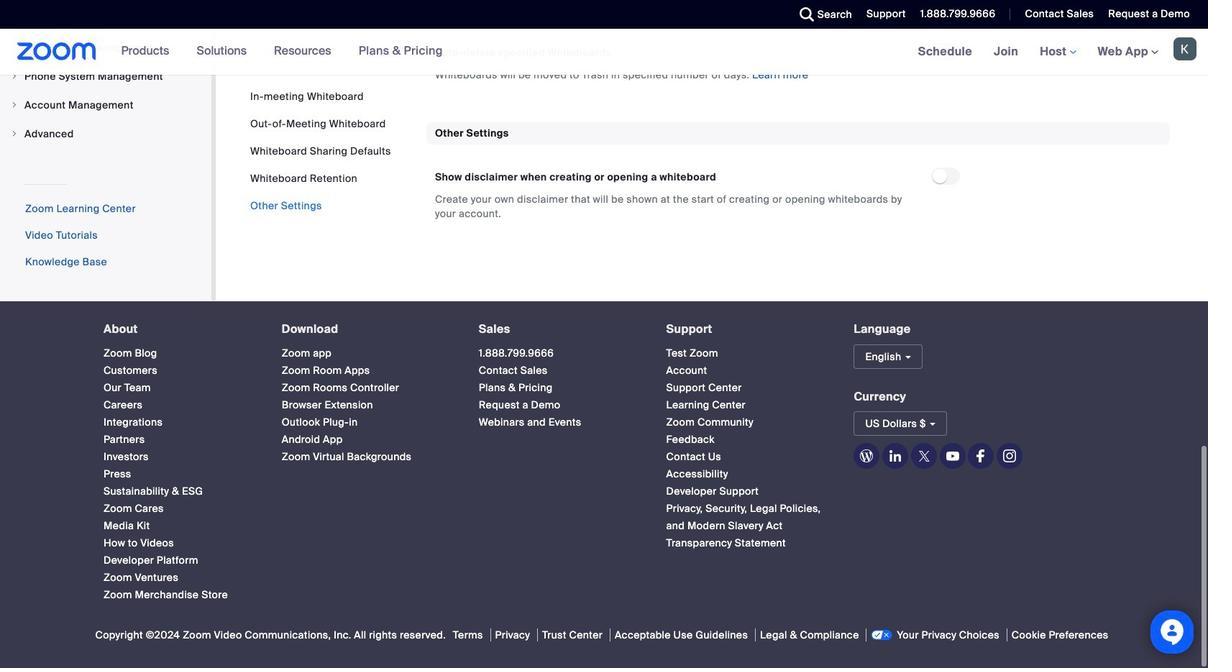 Task type: locate. For each thing, give the bounding box(es) containing it.
1 right image from the top
[[10, 72, 19, 81]]

2 heading from the left
[[282, 323, 453, 335]]

2 vertical spatial menu item
[[0, 120, 211, 147]]

2 menu item from the top
[[0, 91, 211, 119]]

0 vertical spatial menu item
[[0, 63, 211, 90]]

1 vertical spatial menu item
[[0, 91, 211, 119]]

right image
[[10, 72, 19, 81], [10, 129, 19, 138]]

right image up right image
[[10, 72, 19, 81]]

1 vertical spatial right image
[[10, 129, 19, 138]]

right image down right image
[[10, 129, 19, 138]]

2 right image from the top
[[10, 129, 19, 138]]

menu item
[[0, 63, 211, 90], [0, 91, 211, 119], [0, 120, 211, 147]]

banner
[[0, 29, 1208, 76]]

menu bar
[[250, 89, 391, 213]]

heading
[[104, 323, 256, 335], [282, 323, 453, 335], [479, 323, 640, 335], [666, 323, 828, 335]]

0 vertical spatial right image
[[10, 72, 19, 81]]

whiteboard retention element
[[426, 0, 1170, 99]]

product information navigation
[[110, 29, 454, 75]]

right image for first menu item
[[10, 72, 19, 81]]

right image
[[10, 101, 19, 109]]



Task type: vqa. For each thing, say whether or not it's contained in the screenshot.
top right icon
yes



Task type: describe. For each thing, give the bounding box(es) containing it.
meetings navigation
[[907, 29, 1208, 76]]

other settings element
[[426, 122, 1170, 238]]

1 menu item from the top
[[0, 63, 211, 90]]

3 heading from the left
[[479, 323, 640, 335]]

4 heading from the left
[[666, 323, 828, 335]]

1 heading from the left
[[104, 323, 256, 335]]

right image for 3rd menu item from the top of the the admin menu menu
[[10, 129, 19, 138]]

3 menu item from the top
[[0, 120, 211, 147]]

admin menu menu
[[0, 0, 211, 149]]

profile picture image
[[1174, 37, 1197, 60]]

zoom logo image
[[17, 42, 96, 60]]



